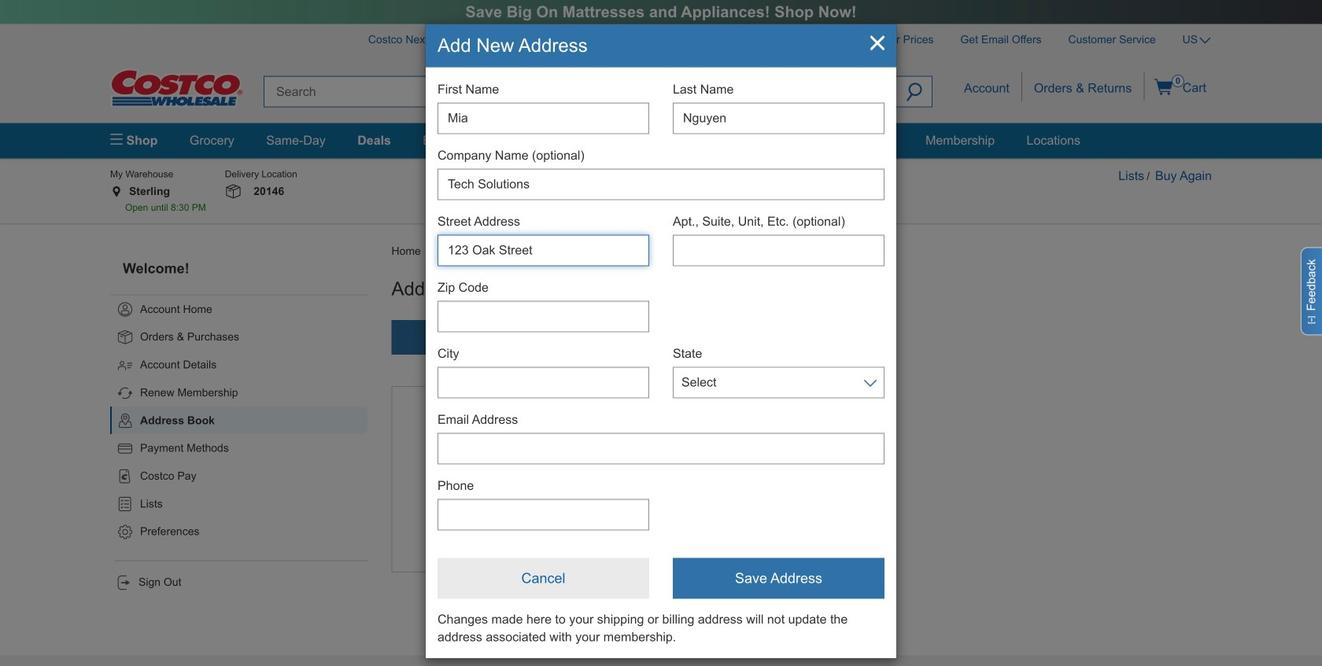 Task type: locate. For each thing, give the bounding box(es) containing it.
None text field
[[438, 169, 885, 200]]

main element
[[110, 123, 1212, 159]]

None text field
[[438, 103, 649, 134], [673, 103, 885, 134], [438, 235, 649, 266], [673, 235, 885, 266], [438, 301, 649, 332], [438, 367, 649, 399], [438, 433, 885, 465], [438, 103, 649, 134], [673, 103, 885, 134], [438, 235, 649, 266], [673, 235, 885, 266], [438, 301, 649, 332], [438, 367, 649, 399], [438, 433, 885, 465]]

signout image
[[115, 575, 132, 592]]

Search text field
[[264, 76, 897, 107], [264, 76, 897, 107]]

None telephone field
[[438, 499, 649, 531]]

patient address navigation tab list
[[392, 320, 790, 355]]

close image
[[871, 36, 885, 52]]



Task type: describe. For each thing, give the bounding box(es) containing it.
search image
[[907, 83, 923, 104]]

costco us homepage image
[[110, 69, 244, 107]]



